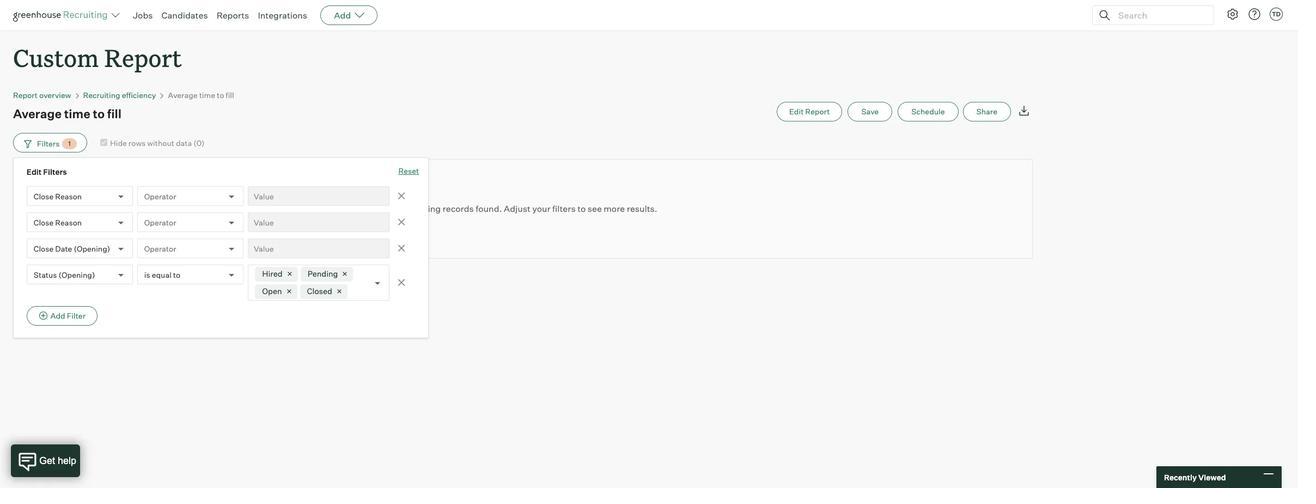Task type: describe. For each thing, give the bounding box(es) containing it.
date
[[55, 244, 72, 253]]

download image
[[1018, 104, 1031, 117]]

see
[[588, 203, 602, 214]]

greenhouse recruiting image
[[13, 9, 111, 22]]

hide
[[110, 138, 127, 148]]

pending
[[308, 269, 338, 279]]

2 close reason from the top
[[34, 218, 82, 227]]

1 vertical spatial (opening)
[[59, 270, 95, 279]]

filters
[[553, 203, 576, 214]]

reset link
[[399, 166, 419, 178]]

viewed
[[1199, 473, 1227, 482]]

average time to fill link
[[168, 91, 234, 100]]

to inside row group
[[578, 203, 586, 214]]

open
[[262, 286, 282, 296]]

0 vertical spatial time
[[199, 91, 215, 100]]

jobs link
[[133, 10, 153, 21]]

add button
[[321, 5, 378, 25]]

2 reason from the top
[[55, 218, 82, 227]]

save and schedule this report to revisit it! element
[[848, 102, 898, 122]]

no matching records found. adjust your filters to see more results.
[[389, 203, 658, 214]]

integrations link
[[258, 10, 307, 21]]

td button
[[1270, 8, 1283, 21]]

records
[[443, 203, 474, 214]]

hired
[[262, 269, 283, 279]]

adjust
[[504, 203, 531, 214]]

0 vertical spatial (opening)
[[74, 244, 110, 253]]

report for custom report
[[104, 41, 182, 74]]

candidates
[[162, 10, 208, 21]]

candidates link
[[162, 10, 208, 21]]

edit for edit report
[[790, 107, 804, 116]]

rows
[[129, 138, 146, 148]]

matching
[[402, 203, 441, 214]]

status (opening)
[[34, 270, 95, 279]]

(0)
[[194, 138, 205, 148]]

integrations
[[258, 10, 307, 21]]

recruiting efficiency
[[83, 91, 156, 100]]

report overview
[[13, 91, 71, 100]]

Value text field
[[248, 186, 390, 206]]

1
[[68, 140, 71, 148]]

edit report
[[790, 107, 830, 116]]

1 reason from the top
[[55, 192, 82, 201]]

hide rows without data (0)
[[110, 138, 205, 148]]



Task type: locate. For each thing, give the bounding box(es) containing it.
0 horizontal spatial fill
[[107, 106, 122, 121]]

add filter
[[50, 311, 86, 321]]

no
[[389, 203, 400, 214]]

2 operator from the top
[[144, 218, 176, 227]]

report overview link
[[13, 91, 71, 100]]

close date (opening)
[[34, 244, 110, 253]]

2 horizontal spatial report
[[806, 107, 830, 116]]

save
[[862, 107, 879, 116]]

0 vertical spatial close reason
[[34, 192, 82, 201]]

2 value text field from the top
[[248, 239, 390, 258]]

1 vertical spatial average time to fill
[[13, 106, 122, 121]]

close
[[34, 192, 54, 201], [34, 218, 54, 227], [34, 244, 54, 253]]

close down edit filters
[[34, 192, 54, 201]]

reason up close date (opening)
[[55, 218, 82, 227]]

value text field down value text field
[[248, 213, 390, 232]]

report left overview
[[13, 91, 38, 100]]

to
[[217, 91, 224, 100], [93, 106, 105, 121], [578, 203, 586, 214], [173, 270, 180, 279]]

1 vertical spatial fill
[[107, 106, 122, 121]]

1 horizontal spatial fill
[[226, 91, 234, 100]]

no matching records found. adjust your filters to see more results. row group
[[13, 159, 1033, 259]]

1 close reason from the top
[[34, 192, 82, 201]]

is
[[144, 270, 150, 279]]

closed
[[307, 286, 332, 296]]

1 horizontal spatial report
[[104, 41, 182, 74]]

1 vertical spatial value text field
[[248, 239, 390, 258]]

0 vertical spatial report
[[104, 41, 182, 74]]

1 horizontal spatial edit
[[790, 107, 804, 116]]

report inside edit report link
[[806, 107, 830, 116]]

close reason up date
[[34, 218, 82, 227]]

time
[[199, 91, 215, 100], [64, 106, 90, 121]]

filter
[[67, 311, 86, 321]]

operator
[[144, 192, 176, 201], [144, 218, 176, 227], [144, 244, 176, 253]]

value text field for close reason
[[248, 213, 390, 232]]

schedule button
[[898, 102, 959, 122]]

1 vertical spatial filters
[[43, 167, 67, 177]]

report
[[104, 41, 182, 74], [13, 91, 38, 100], [806, 107, 830, 116]]

schedule
[[912, 107, 945, 116]]

value text field for close date (opening)
[[248, 239, 390, 258]]

equal
[[152, 270, 172, 279]]

2 vertical spatial report
[[806, 107, 830, 116]]

1 horizontal spatial average time to fill
[[168, 91, 234, 100]]

close left date
[[34, 244, 54, 253]]

3 operator from the top
[[144, 244, 176, 253]]

0 vertical spatial reason
[[55, 192, 82, 201]]

(opening)
[[74, 244, 110, 253], [59, 270, 95, 279]]

1 horizontal spatial add
[[334, 10, 351, 21]]

overview
[[39, 91, 71, 100]]

time down overview
[[64, 106, 90, 121]]

0 horizontal spatial report
[[13, 91, 38, 100]]

(opening) down close date (opening)
[[59, 270, 95, 279]]

fill
[[226, 91, 234, 100], [107, 106, 122, 121]]

recently
[[1165, 473, 1197, 482]]

reset
[[399, 166, 419, 176]]

1 horizontal spatial average
[[168, 91, 198, 100]]

your
[[533, 203, 551, 214]]

efficiency
[[122, 91, 156, 100]]

report up efficiency on the left top of page
[[104, 41, 182, 74]]

add inside popup button
[[334, 10, 351, 21]]

0 vertical spatial average time to fill
[[168, 91, 234, 100]]

3 close from the top
[[34, 244, 54, 253]]

0 horizontal spatial time
[[64, 106, 90, 121]]

(opening) right date
[[74, 244, 110, 253]]

average time to fill
[[168, 91, 234, 100], [13, 106, 122, 121]]

0 vertical spatial operator
[[144, 192, 176, 201]]

Value text field
[[248, 213, 390, 232], [248, 239, 390, 258]]

Search text field
[[1116, 7, 1204, 23]]

configure image
[[1227, 8, 1240, 21]]

edit filters
[[27, 167, 67, 177]]

edit for edit filters
[[27, 167, 42, 177]]

edit report link
[[777, 102, 843, 122]]

1 vertical spatial average
[[13, 106, 62, 121]]

1 close from the top
[[34, 192, 54, 201]]

2 close from the top
[[34, 218, 54, 227]]

1 vertical spatial close reason
[[34, 218, 82, 227]]

add for add
[[334, 10, 351, 21]]

status
[[34, 270, 57, 279]]

close up close date (opening)
[[34, 218, 54, 227]]

report for edit report
[[806, 107, 830, 116]]

save button
[[848, 102, 893, 122]]

2 vertical spatial operator
[[144, 244, 176, 253]]

reason
[[55, 192, 82, 201], [55, 218, 82, 227]]

edit
[[790, 107, 804, 116], [27, 167, 42, 177]]

report left save
[[806, 107, 830, 116]]

reason down edit filters
[[55, 192, 82, 201]]

custom report
[[13, 41, 182, 74]]

close reason down edit filters
[[34, 192, 82, 201]]

1 vertical spatial edit
[[27, 167, 42, 177]]

data
[[176, 138, 192, 148]]

results.
[[627, 203, 658, 214]]

td
[[1272, 10, 1281, 18]]

add
[[334, 10, 351, 21], [50, 311, 65, 321]]

found.
[[476, 203, 502, 214]]

Hide rows without data (0) checkbox
[[100, 139, 107, 146]]

average right efficiency on the left top of page
[[168, 91, 198, 100]]

0 vertical spatial filters
[[37, 139, 60, 148]]

average time to fill down overview
[[13, 106, 122, 121]]

filter image
[[22, 139, 32, 148]]

share button
[[963, 102, 1011, 122]]

average time to fill up (0)
[[168, 91, 234, 100]]

0 vertical spatial edit
[[790, 107, 804, 116]]

0 vertical spatial average
[[168, 91, 198, 100]]

jobs
[[133, 10, 153, 21]]

0 vertical spatial fill
[[226, 91, 234, 100]]

1 vertical spatial time
[[64, 106, 90, 121]]

0 vertical spatial value text field
[[248, 213, 390, 232]]

1 value text field from the top
[[248, 213, 390, 232]]

reports
[[217, 10, 249, 21]]

2 vertical spatial close
[[34, 244, 54, 253]]

custom
[[13, 41, 99, 74]]

add filter button
[[27, 306, 97, 326]]

recruiting
[[83, 91, 120, 100]]

1 vertical spatial close
[[34, 218, 54, 227]]

recruiting efficiency link
[[83, 91, 156, 100]]

0 horizontal spatial add
[[50, 311, 65, 321]]

td button
[[1268, 5, 1286, 23]]

without
[[147, 138, 174, 148]]

1 horizontal spatial time
[[199, 91, 215, 100]]

0 vertical spatial add
[[334, 10, 351, 21]]

0 horizontal spatial average time to fill
[[13, 106, 122, 121]]

add inside button
[[50, 311, 65, 321]]

recently viewed
[[1165, 473, 1227, 482]]

1 vertical spatial report
[[13, 91, 38, 100]]

share
[[977, 107, 998, 116]]

reports link
[[217, 10, 249, 21]]

time up (0)
[[199, 91, 215, 100]]

close reason
[[34, 192, 82, 201], [34, 218, 82, 227]]

1 vertical spatial add
[[50, 311, 65, 321]]

average down report overview link
[[13, 106, 62, 121]]

1 operator from the top
[[144, 192, 176, 201]]

0 horizontal spatial average
[[13, 106, 62, 121]]

filters
[[37, 139, 60, 148], [43, 167, 67, 177]]

is equal to
[[144, 270, 180, 279]]

0 horizontal spatial edit
[[27, 167, 42, 177]]

value text field up pending
[[248, 239, 390, 258]]

1 vertical spatial operator
[[144, 218, 176, 227]]

more
[[604, 203, 625, 214]]

0 vertical spatial close
[[34, 192, 54, 201]]

average
[[168, 91, 198, 100], [13, 106, 62, 121]]

add for add filter
[[50, 311, 65, 321]]

1 vertical spatial reason
[[55, 218, 82, 227]]



Task type: vqa. For each thing, say whether or not it's contained in the screenshot.
Pending
yes



